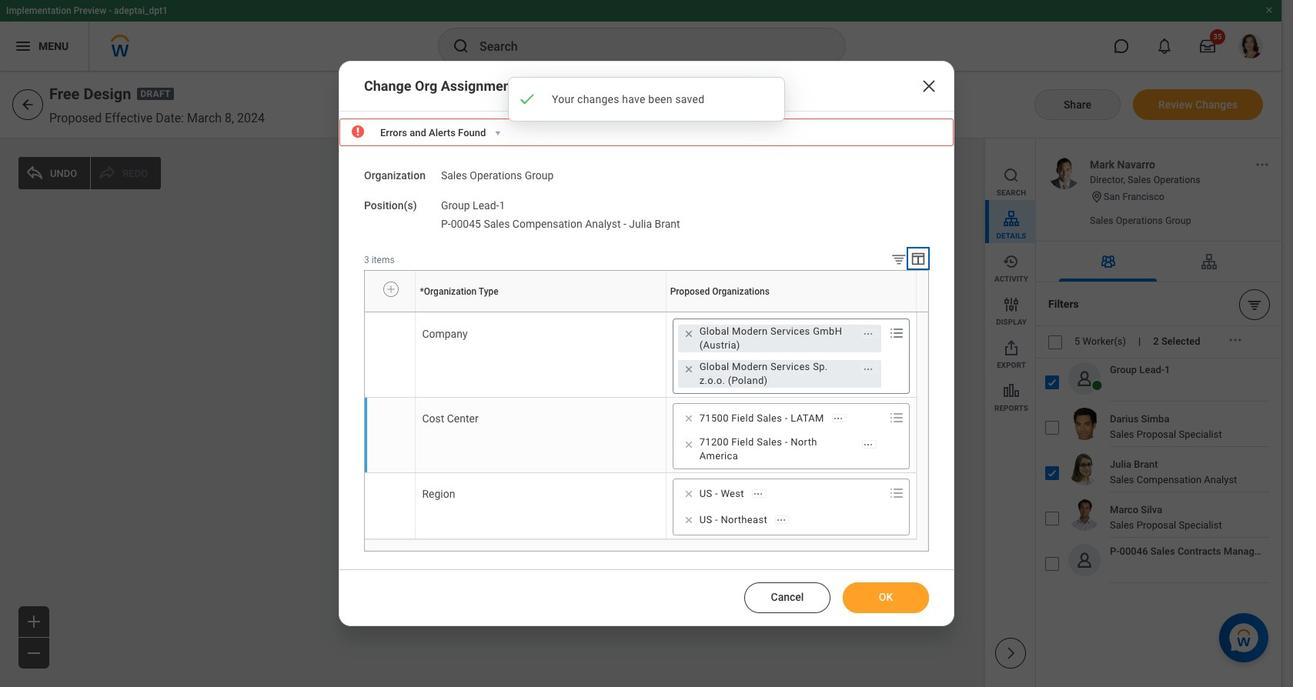 Task type: locate. For each thing, give the bounding box(es) containing it.
compensation
[[513, 218, 583, 230], [1137, 474, 1202, 486]]

3
[[364, 255, 369, 266]]

lead- down 2
[[1140, 364, 1165, 376]]

san
[[1104, 191, 1121, 202], [562, 233, 577, 244]]

exclamation image
[[352, 126, 363, 138]]

1 vertical spatial 1
[[1165, 364, 1171, 376]]

1 horizontal spatial analyst
[[1205, 474, 1238, 486]]

global
[[700, 326, 730, 337], [700, 361, 730, 373]]

contact card matrix manager image
[[1099, 253, 1118, 271]]

proposed
[[49, 111, 102, 126], [670, 286, 710, 297], [667, 312, 670, 313]]

us left west
[[700, 488, 713, 500]]

field inside 71200 field sales - north america
[[732, 437, 754, 448]]

5 left worker(s)
[[1075, 336, 1081, 348]]

toolbar
[[879, 250, 929, 270]]

1 x small image from the top
[[681, 327, 697, 342]]

organization up company
[[424, 286, 477, 297]]

0 horizontal spatial related actions image
[[863, 440, 874, 450]]

organizations up global modern services gmbh (austria)
[[712, 286, 770, 297]]

0 horizontal spatial san francisco
[[562, 233, 620, 244]]

1 horizontal spatial san francisco
[[1104, 191, 1165, 202]]

0 vertical spatial compensation
[[513, 218, 583, 230]]

marco silva sales proposal specialist
[[1110, 504, 1223, 531]]

0 horizontal spatial analyst
[[585, 218, 621, 230]]

0 vertical spatial lead-
[[473, 199, 499, 211]]

x small image
[[681, 327, 697, 342], [681, 411, 697, 427], [681, 487, 697, 502], [681, 513, 697, 528]]

0 vertical spatial modern
[[732, 326, 768, 337]]

compensation up "silva"
[[1137, 474, 1202, 486]]

sales operations group up 'group lead-1' element
[[441, 169, 554, 182]]

x small image for global modern services gmbh (austria)
[[681, 327, 697, 342]]

0 vertical spatial plus image
[[386, 282, 396, 296]]

related actions image
[[863, 329, 874, 340], [863, 364, 874, 375], [833, 414, 844, 424], [753, 489, 764, 500], [776, 515, 787, 526]]

0 vertical spatial san
[[1104, 191, 1121, 202]]

type down the *
[[421, 312, 422, 313]]

3 x small image from the top
[[681, 487, 697, 502]]

0
[[563, 256, 568, 266]]

modern up "(austria)"
[[732, 326, 768, 337]]

2 horizontal spatial related actions image
[[1255, 157, 1271, 172]]

1 horizontal spatial type
[[479, 286, 499, 297]]

0 horizontal spatial organizations
[[670, 312, 675, 313]]

related actions image right northeast
[[776, 515, 787, 526]]

1 vertical spatial services
[[771, 361, 811, 373]]

0 vertical spatial group lead-1
[[441, 199, 505, 211]]

1 horizontal spatial p-
[[1110, 546, 1120, 558]]

lead-
[[473, 199, 499, 211], [1140, 364, 1165, 376]]

services for gmbh
[[771, 326, 811, 337]]

services left sp.
[[771, 361, 811, 373]]

minus image
[[25, 645, 43, 663]]

modern up (poland)
[[732, 361, 768, 373]]

2 proposal from the top
[[1137, 520, 1177, 531]]

x small image left us - west element
[[681, 487, 697, 502]]

plus image down 'items'
[[386, 282, 396, 296]]

julia
[[629, 218, 652, 230], [1110, 459, 1132, 470]]

1 vertical spatial type
[[421, 312, 422, 313]]

sales operations group
[[441, 169, 554, 182], [551, 213, 656, 225], [1090, 215, 1192, 226]]

1 vertical spatial lead-
[[1140, 364, 1165, 376]]

1 down sales operations group element
[[499, 199, 505, 211]]

p-
[[441, 218, 451, 230], [1110, 546, 1120, 558]]

x small image for 71200
[[681, 438, 697, 453]]

* organization type
[[420, 286, 499, 297]]

sales up '71200 field sales - north america' element
[[757, 413, 783, 424]]

71200
[[700, 437, 729, 448]]

2 field from the top
[[732, 437, 754, 448]]

2 modern from the top
[[732, 361, 768, 373]]

1 field from the top
[[732, 413, 754, 424]]

1 horizontal spatial group lead-1
[[1110, 364, 1171, 376]]

1 vertical spatial brant
[[1135, 459, 1159, 470]]

modern inside global modern services gmbh (austria)
[[732, 326, 768, 337]]

- inside 71200 field sales - north america
[[785, 437, 788, 448]]

export
[[997, 361, 1026, 370]]

proposal down "silva"
[[1137, 520, 1177, 531]]

services inside global modern services sp. z.o.o. (poland)
[[771, 361, 811, 373]]

global up "(austria)"
[[700, 326, 730, 337]]

1 horizontal spatial 5
[[1075, 336, 1081, 348]]

1 horizontal spatial related actions image
[[1228, 333, 1243, 348]]

ok
[[879, 592, 893, 604]]

1 vertical spatial prompts image
[[888, 409, 906, 427]]

1 horizontal spatial brant
[[1135, 459, 1159, 470]]

global up z.o.o.
[[700, 361, 730, 373]]

71500 field sales - latam
[[700, 413, 825, 424]]

cancel
[[771, 592, 804, 604]]

3 prompts image from the top
[[888, 484, 906, 503]]

field for 71500
[[732, 413, 754, 424]]

global modern services gmbh (austria) element
[[700, 325, 855, 353]]

71200 field sales - north america element
[[700, 436, 855, 464]]

0 vertical spatial proposed
[[49, 111, 102, 126]]

san francisco
[[1104, 191, 1165, 202], [562, 233, 620, 244]]

0 horizontal spatial 5
[[640, 256, 645, 266]]

prompts image for region
[[888, 484, 906, 503]]

group
[[525, 169, 554, 182], [441, 199, 470, 211], [629, 213, 656, 225], [1166, 215, 1192, 226], [1110, 364, 1137, 376]]

x small image left z.o.o.
[[681, 362, 697, 377]]

2 vertical spatial prompts image
[[888, 484, 906, 503]]

organization
[[364, 169, 426, 182], [424, 286, 477, 297], [416, 312, 420, 313]]

global for (austria)
[[700, 326, 730, 337]]

0 vertical spatial francisco
[[1123, 191, 1165, 202]]

san down p-00045 sales compensation analyst - julia brant
[[562, 233, 577, 244]]

0 horizontal spatial francisco
[[579, 233, 620, 244]]

p- inside items selected list
[[441, 218, 451, 230]]

specialist up julia brant sales compensation analyst
[[1179, 429, 1223, 440]]

0 vertical spatial us
[[700, 488, 713, 500]]

global modern services sp. z.o.o. (poland)
[[700, 361, 828, 387]]

toolbar inside change org assignments dialog
[[879, 250, 929, 270]]

center
[[447, 413, 479, 425]]

1 specialist from the top
[[1179, 429, 1223, 440]]

0 horizontal spatial type
[[421, 312, 422, 313]]

san down director,
[[1104, 191, 1121, 202]]

1 us from the top
[[700, 488, 713, 500]]

items selected for proposed organizations list box containing global modern services gmbh (austria)
[[674, 322, 886, 391]]

analyst inside julia brant sales compensation analyst
[[1205, 474, 1238, 486]]

1 vertical spatial julia
[[1110, 459, 1132, 470]]

proposal inside 'darius simba sales proposal specialist'
[[1137, 429, 1177, 440]]

organizations
[[712, 286, 770, 297], [670, 312, 675, 313]]

0 vertical spatial specialist
[[1179, 429, 1223, 440]]

71200 field sales - north america, press delete to clear value. option
[[678, 436, 882, 464]]

0 vertical spatial analyst
[[585, 218, 621, 230]]

brant
[[655, 218, 680, 230], [1135, 459, 1159, 470]]

san francisco down items selected list
[[562, 233, 620, 244]]

items selected list
[[441, 196, 705, 232]]

org chart image
[[1200, 253, 1219, 271]]

organization for organization
[[364, 169, 426, 182]]

0 horizontal spatial lead-
[[473, 199, 499, 211]]

sales operations group element
[[441, 166, 554, 182]]

1 items selected for proposed organizations list box from the top
[[674, 322, 886, 391]]

found
[[458, 127, 486, 138]]

field inside 'element'
[[732, 413, 754, 424]]

2 us from the top
[[700, 515, 713, 526]]

1 horizontal spatial francisco
[[1123, 191, 1165, 202]]

specialist inside marco silva sales proposal specialist
[[1179, 520, 1223, 531]]

errors
[[380, 127, 407, 138]]

director,
[[1090, 174, 1126, 186]]

|
[[1139, 336, 1141, 348]]

cost center
[[422, 413, 479, 425]]

row element containing region
[[365, 473, 917, 540]]

proposed inside row element
[[670, 286, 710, 297]]

8,
[[225, 111, 234, 126]]

0 horizontal spatial julia
[[629, 218, 652, 230]]

analyst for p-00045 sales compensation analyst - julia brant
[[585, 218, 621, 230]]

0 horizontal spatial compensation
[[513, 218, 583, 230]]

x small image
[[681, 362, 697, 377], [681, 438, 697, 453]]

1 global from the top
[[700, 326, 730, 337]]

gmbh
[[813, 326, 843, 337]]

row element
[[365, 271, 920, 312], [365, 314, 917, 398], [365, 398, 917, 473], [365, 473, 917, 540]]

0 vertical spatial organizations
[[712, 286, 770, 297]]

0 horizontal spatial san
[[562, 233, 577, 244]]

tab list
[[1036, 242, 1283, 283]]

group lead-1 inside items selected list
[[441, 199, 505, 211]]

services left gmbh
[[771, 326, 811, 337]]

field
[[732, 413, 754, 424], [732, 437, 754, 448]]

cost
[[422, 413, 445, 425]]

1 down 2 selected
[[1165, 364, 1171, 376]]

analyst
[[585, 218, 621, 230], [1205, 474, 1238, 486]]

check image
[[518, 90, 537, 109]]

worker(s)
[[1083, 336, 1127, 348]]

been
[[649, 93, 673, 105]]

proposal inside marco silva sales proposal specialist
[[1137, 520, 1177, 531]]

0 vertical spatial brant
[[655, 218, 680, 230]]

0 vertical spatial julia
[[629, 218, 652, 230]]

group lead-1 down |
[[1110, 364, 1171, 376]]

2 specialist from the top
[[1179, 520, 1223, 531]]

related actions image right sp.
[[863, 364, 874, 375]]

group lead-1 element
[[441, 196, 505, 211]]

71200 field sales - north america
[[700, 437, 818, 462]]

1 vertical spatial proposed
[[670, 286, 710, 297]]

related actions image right west
[[753, 489, 764, 500]]

san francisco down mark navarro director, sales operations at the top right
[[1104, 191, 1165, 202]]

sales down the navarro
[[1128, 174, 1152, 186]]

sales operations group up '0'
[[551, 213, 656, 225]]

x small image inside 71200 field sales - north america, press delete to clear value. option
[[681, 438, 697, 453]]

1 services from the top
[[771, 326, 811, 337]]

click to view/edit grid preferences image
[[910, 250, 927, 267]]

user image
[[1075, 369, 1095, 389]]

0 horizontal spatial 1
[[499, 199, 505, 211]]

1 vertical spatial x small image
[[681, 438, 697, 453]]

compensation up '0'
[[513, 218, 583, 230]]

sales up 'group lead-1' element
[[441, 169, 467, 182]]

0 vertical spatial organization
[[364, 169, 426, 182]]

1 x small image from the top
[[681, 362, 697, 377]]

3 items selected for proposed organizations list box from the top
[[674, 482, 886, 533]]

items selected for proposed organizations list box
[[674, 322, 886, 391], [674, 407, 886, 467], [674, 482, 886, 533]]

1 inside items selected list
[[499, 199, 505, 211]]

p- right user image at the right of page
[[1110, 546, 1120, 558]]

2 x small image from the top
[[681, 438, 697, 453]]

sales inside marco silva sales proposal specialist
[[1110, 520, 1135, 531]]

prompts image
[[888, 324, 906, 343], [888, 409, 906, 427], [888, 484, 906, 503]]

sales down '71500 field sales - latam, press delete to clear value.' option
[[757, 437, 783, 448]]

71500 field sales - latam element
[[700, 412, 825, 426]]

compensation inside julia brant sales compensation analyst
[[1137, 474, 1202, 486]]

group lead-1 up 00045 on the top left
[[441, 199, 505, 211]]

1 horizontal spatial julia
[[1110, 459, 1132, 470]]

1 horizontal spatial organizations
[[712, 286, 770, 297]]

related actions image right gmbh
[[863, 329, 874, 340]]

related actions image for global modern services sp. z.o.o. (poland)
[[863, 364, 874, 375]]

0 vertical spatial proposal
[[1137, 429, 1177, 440]]

global inside global modern services gmbh (austria)
[[700, 326, 730, 337]]

plus image up minus icon
[[25, 613, 43, 631]]

1 horizontal spatial 1
[[1165, 364, 1171, 376]]

global modern services gmbh (austria)
[[700, 326, 843, 351]]

menu
[[986, 139, 1036, 416]]

lead- up 00045 on the top left
[[473, 199, 499, 211]]

related actions image inside global modern services sp. z.o.o. (poland), press delete to clear value. option
[[863, 364, 874, 375]]

x small image left "(austria)"
[[681, 327, 697, 342]]

1 horizontal spatial compensation
[[1137, 474, 1202, 486]]

francisco down mark navarro director, sales operations at the top right
[[1123, 191, 1165, 202]]

5
[[640, 256, 645, 266], [1075, 336, 1081, 348]]

analyst inside items selected list
[[585, 218, 621, 230]]

sales down darius
[[1110, 429, 1135, 440]]

0 vertical spatial global
[[700, 326, 730, 337]]

profile logan mcneil element
[[1230, 29, 1273, 63]]

draft
[[140, 89, 171, 100]]

related actions image right latam
[[833, 414, 844, 424]]

related actions image for us - northeast
[[776, 515, 787, 526]]

proposal down simba
[[1137, 429, 1177, 440]]

type up organization type proposed organizations
[[479, 286, 499, 297]]

1 vertical spatial us
[[700, 515, 713, 526]]

compensation for brant
[[1137, 474, 1202, 486]]

specialist for marco silva sales proposal specialist
[[1179, 520, 1223, 531]]

2
[[1154, 336, 1159, 348]]

2 items selected for proposed organizations list box from the top
[[674, 407, 886, 467]]

modern inside global modern services sp. z.o.o. (poland)
[[732, 361, 768, 373]]

change
[[364, 78, 412, 94]]

00046
[[1120, 546, 1149, 558]]

0 vertical spatial 5
[[640, 256, 645, 266]]

1 vertical spatial 5
[[1075, 336, 1081, 348]]

darius
[[1110, 414, 1139, 425]]

p- down 'group lead-1' element
[[441, 218, 451, 230]]

proposed organizations
[[670, 286, 770, 297]]

sales right 00045 on the top left
[[484, 218, 510, 230]]

organizations down the proposed organizations
[[670, 312, 675, 313]]

p- for 00046
[[1110, 546, 1120, 558]]

activity
[[995, 275, 1029, 283]]

organization up position(s) at the left top of page
[[364, 169, 426, 182]]

0 horizontal spatial proposed
[[49, 111, 102, 126]]

related actions image inside us - northeast, press delete to clear value. option
[[776, 515, 787, 526]]

related actions image
[[1255, 157, 1271, 172], [1228, 333, 1243, 348], [863, 440, 874, 450]]

2 horizontal spatial proposed
[[670, 286, 710, 297]]

1 vertical spatial group lead-1
[[1110, 364, 1171, 376]]

x small image left 71500
[[681, 411, 697, 427]]

0 horizontal spatial group lead-1
[[441, 199, 505, 211]]

plus image
[[386, 282, 396, 296], [25, 613, 43, 631]]

2 services from the top
[[771, 361, 811, 373]]

brant inside p-00045 sales compensation analyst - julia brant element
[[655, 218, 680, 230]]

specialist
[[1179, 429, 1223, 440], [1179, 520, 1223, 531]]

sales down "marco" in the right bottom of the page
[[1110, 520, 1135, 531]]

5 for 5 worker(s)
[[1075, 336, 1081, 348]]

0 vertical spatial p-
[[441, 218, 451, 230]]

free design
[[49, 85, 131, 103]]

francisco down items selected list
[[579, 233, 620, 244]]

1 vertical spatial analyst
[[1205, 474, 1238, 486]]

0 horizontal spatial brant
[[655, 218, 680, 230]]

group lead-1
[[441, 199, 505, 211], [1110, 364, 1171, 376]]

global for z.o.o.
[[700, 361, 730, 373]]

p- for 00045
[[441, 218, 451, 230]]

0 horizontal spatial p-
[[441, 218, 451, 230]]

0 vertical spatial x small image
[[681, 362, 697, 377]]

sales
[[441, 169, 467, 182], [1128, 174, 1152, 186], [551, 213, 575, 225], [1090, 215, 1114, 226], [484, 218, 510, 230], [757, 413, 783, 424], [1110, 429, 1135, 440], [757, 437, 783, 448], [1110, 474, 1135, 486], [1110, 520, 1135, 531], [1151, 546, 1176, 558]]

1 vertical spatial organization
[[424, 286, 477, 297]]

1 vertical spatial related actions image
[[1228, 333, 1243, 348]]

2 vertical spatial items selected for proposed organizations list box
[[674, 482, 886, 533]]

proposed for proposed organizations
[[670, 286, 710, 297]]

0 vertical spatial 1
[[499, 199, 505, 211]]

global modern services gmbh (austria), press delete to clear value. option
[[678, 325, 882, 353]]

2 row element from the top
[[365, 314, 917, 398]]

0 vertical spatial items selected for proposed organizations list box
[[674, 322, 886, 391]]

- inside banner
[[109, 5, 112, 16]]

specialist for darius simba sales proposal specialist
[[1179, 429, 1223, 440]]

mark navarro director, sales operations
[[1090, 159, 1201, 186]]

design
[[83, 85, 131, 103]]

71500
[[700, 413, 729, 424]]

1 vertical spatial p-
[[1110, 546, 1120, 558]]

specialist up contracts
[[1179, 520, 1223, 531]]

4 row element from the top
[[365, 473, 917, 540]]

1 vertical spatial proposal
[[1137, 520, 1177, 531]]

sales inside mark navarro director, sales operations
[[1128, 174, 1152, 186]]

related actions image for 71500 field sales - latam
[[833, 414, 844, 424]]

4 x small image from the top
[[681, 513, 697, 528]]

sales inside 71200 field sales - north america
[[757, 437, 783, 448]]

mark
[[1090, 159, 1115, 171]]

x small image inside global modern services sp. z.o.o. (poland), press delete to clear value. option
[[681, 362, 697, 377]]

details
[[997, 232, 1027, 240]]

services inside global modern services gmbh (austria)
[[771, 326, 811, 337]]

specialist inside 'darius simba sales proposal specialist'
[[1179, 429, 1223, 440]]

us for us - northeast
[[700, 515, 713, 526]]

global modern services sp. z.o.o. (poland), press delete to clear value. option
[[678, 361, 882, 388]]

type
[[479, 286, 499, 297], [421, 312, 422, 313]]

related actions image inside the us - west, press delete to clear value. option
[[753, 489, 764, 500]]

1 horizontal spatial proposed
[[667, 312, 670, 313]]

1 vertical spatial modern
[[732, 361, 768, 373]]

1 modern from the top
[[732, 326, 768, 337]]

00045
[[451, 218, 481, 230]]

0 vertical spatial field
[[732, 413, 754, 424]]

global inside global modern services sp. z.o.o. (poland)
[[700, 361, 730, 373]]

x small image down the us - west, press delete to clear value. option
[[681, 513, 697, 528]]

assignments
[[441, 78, 523, 94]]

sales right 00046
[[1151, 546, 1176, 558]]

global modern services sp. z.o.o. (poland) element
[[700, 361, 855, 388]]

1
[[499, 199, 505, 211], [1165, 364, 1171, 376]]

2 global from the top
[[700, 361, 730, 373]]

items selected for proposed organizations list box containing us - west
[[674, 482, 886, 533]]

1 row element from the top
[[365, 271, 920, 312]]

-
[[109, 5, 112, 16], [624, 218, 627, 230], [785, 413, 788, 424], [785, 437, 788, 448], [715, 488, 718, 500], [715, 515, 718, 526]]

2 x small image from the top
[[681, 411, 697, 427]]

operations
[[470, 169, 522, 182], [1154, 174, 1201, 186], [578, 213, 627, 225], [1116, 215, 1163, 226]]

proposal for darius simba
[[1137, 429, 1177, 440]]

1 prompts image from the top
[[888, 324, 906, 343]]

errors and alerts found
[[380, 127, 486, 138]]

5 worker(s)
[[1075, 336, 1127, 348]]

organizations inside row element
[[712, 286, 770, 297]]

1 vertical spatial compensation
[[1137, 474, 1202, 486]]

5 right '0'
[[640, 256, 645, 266]]

organization down the *
[[416, 312, 420, 313]]

1 proposal from the top
[[1137, 429, 1177, 440]]

0 horizontal spatial plus image
[[25, 613, 43, 631]]

us down us - west element
[[700, 515, 713, 526]]

field right 71500
[[732, 413, 754, 424]]

3 row element from the top
[[365, 398, 917, 473]]

x small image left 71200
[[681, 438, 697, 453]]

0 vertical spatial prompts image
[[888, 324, 906, 343]]

0 vertical spatial services
[[771, 326, 811, 337]]

brant inside julia brant sales compensation analyst
[[1135, 459, 1159, 470]]

sp.
[[813, 361, 828, 373]]

related actions image inside '71500 field sales - latam, press delete to clear value.' option
[[833, 414, 844, 424]]

sales up "marco" in the right bottom of the page
[[1110, 474, 1135, 486]]

modern for z.o.o.
[[732, 361, 768, 373]]

francisco
[[1123, 191, 1165, 202], [579, 233, 620, 244]]

adeptai_dpt1
[[114, 5, 168, 16]]

navarro
[[1118, 159, 1156, 171]]

1 vertical spatial specialist
[[1179, 520, 1223, 531]]

2 vertical spatial organization
[[416, 312, 420, 313]]

field up america
[[732, 437, 754, 448]]

compensation inside items selected list
[[513, 218, 583, 230]]

- inside 'element'
[[785, 413, 788, 424]]

1 vertical spatial field
[[732, 437, 754, 448]]

1 vertical spatial global
[[700, 361, 730, 373]]

related actions image inside global modern services gmbh (austria), press delete to clear value. option
[[863, 329, 874, 340]]

- inside items selected list
[[624, 218, 627, 230]]

1 vertical spatial items selected for proposed organizations list box
[[674, 407, 886, 467]]



Task type: describe. For each thing, give the bounding box(es) containing it.
alerts
[[429, 127, 456, 138]]

0 vertical spatial type
[[479, 286, 499, 297]]

operations inside mark navarro director, sales operations
[[1154, 174, 1201, 186]]

compensation for 00045
[[513, 218, 583, 230]]

filter image
[[1247, 297, 1263, 312]]

review changes
[[1159, 98, 1238, 111]]

user image
[[1075, 550, 1095, 571]]

undo l image
[[25, 164, 44, 183]]

manager
[[1224, 546, 1264, 558]]

north
[[791, 437, 818, 448]]

x small image for global
[[681, 362, 697, 377]]

undo
[[50, 167, 77, 179]]

darius simba sales proposal specialist
[[1110, 414, 1223, 440]]

sales operations group down mark navarro director, sales operations at the top right
[[1090, 215, 1192, 226]]

2 selected
[[1154, 336, 1201, 348]]

1 vertical spatial organizations
[[670, 312, 675, 313]]

sales inside 'darius simba sales proposal specialist'
[[1110, 429, 1135, 440]]

julia brant sales compensation analyst
[[1110, 459, 1238, 486]]

share button
[[1035, 89, 1121, 120]]

2 prompts image from the top
[[888, 409, 906, 427]]

position(s)
[[364, 199, 417, 211]]

arrow left image
[[20, 97, 35, 112]]

redo button
[[91, 157, 161, 189]]

effective
[[105, 111, 153, 126]]

x small image for us - west
[[681, 487, 697, 502]]

1 vertical spatial san francisco
[[562, 233, 620, 244]]

us - northeast, press delete to clear value. option
[[678, 511, 795, 530]]

location image
[[1090, 190, 1104, 204]]

*
[[420, 286, 424, 297]]

group inside sales operations group element
[[525, 169, 554, 182]]

1 horizontal spatial plus image
[[386, 282, 396, 296]]

related actions image for us - west
[[753, 489, 764, 500]]

undo button
[[18, 157, 90, 189]]

julia inside julia brant sales compensation analyst
[[1110, 459, 1132, 470]]

filters
[[1049, 298, 1079, 310]]

related actions image for global modern services gmbh (austria)
[[863, 329, 874, 340]]

analyst for julia brant sales compensation analyst
[[1205, 474, 1238, 486]]

5 for 5
[[640, 256, 645, 266]]

change org assignments dialog
[[339, 61, 955, 627]]

row element containing company
[[365, 314, 917, 398]]

z.o.o.
[[700, 375, 725, 387]]

review
[[1159, 98, 1193, 111]]

p-00046 sales contracts manager (unfille
[[1110, 546, 1294, 558]]

prompts image for company
[[888, 324, 906, 343]]

1 horizontal spatial san
[[1104, 191, 1121, 202]]

caret down image
[[493, 128, 504, 138]]

group inside 'group lead-1' element
[[441, 199, 470, 211]]

and
[[410, 127, 426, 138]]

changes
[[1196, 98, 1238, 111]]

(poland)
[[728, 375, 768, 387]]

redo
[[123, 167, 148, 179]]

lead- inside items selected list
[[473, 199, 499, 211]]

reports
[[995, 404, 1029, 413]]

items selected for proposed organizations list box for region
[[674, 482, 886, 533]]

x small image for us - northeast
[[681, 513, 697, 528]]

organization type button
[[416, 312, 423, 313]]

x small image for 71500 field sales - latam
[[681, 411, 697, 427]]

1 vertical spatial plus image
[[25, 613, 43, 631]]

proposed effective date: march 8, 2024
[[49, 111, 265, 126]]

america
[[700, 451, 739, 462]]

sales up '0'
[[551, 213, 575, 225]]

notification status
[[508, 77, 785, 122]]

operations inside sales operations group element
[[470, 169, 522, 182]]

row element containing *
[[365, 271, 920, 312]]

services for sp.
[[771, 361, 811, 373]]

marco
[[1110, 504, 1139, 516]]

select to filter grid data image
[[891, 251, 908, 267]]

review changes button
[[1133, 89, 1264, 120]]

share
[[1064, 98, 1092, 111]]

search
[[997, 189, 1027, 197]]

sales inside julia brant sales compensation analyst
[[1110, 474, 1135, 486]]

sales inside items selected list
[[484, 218, 510, 230]]

close environment banner image
[[1265, 5, 1274, 15]]

notifications large image
[[1157, 39, 1173, 54]]

your changes have been saved
[[552, 93, 705, 105]]

items selected for proposed organizations list box for company
[[674, 322, 886, 391]]

proposed organizations button
[[667, 312, 676, 313]]

sales operations group inside change org assignments dialog
[[441, 169, 554, 182]]

date:
[[156, 111, 184, 126]]

p-00045 sales compensation analyst - julia brant
[[441, 218, 680, 230]]

saved
[[676, 93, 705, 105]]

northeast
[[721, 515, 768, 526]]

us - northeast element
[[700, 514, 768, 528]]

change org assignments
[[364, 78, 523, 94]]

ok button
[[843, 583, 929, 614]]

inbox large image
[[1201, 39, 1216, 54]]

field for 71200
[[732, 437, 754, 448]]

organization inside row element
[[424, 286, 477, 297]]

us for us - west
[[700, 488, 713, 500]]

search image
[[452, 37, 470, 55]]

implementation preview -   adeptai_dpt1 banner
[[0, 0, 1282, 71]]

implementation preview -   adeptai_dpt1
[[6, 5, 168, 16]]

2 vertical spatial related actions image
[[863, 440, 874, 450]]

proposed for proposed effective date: march 8, 2024
[[49, 111, 102, 126]]

silva
[[1141, 504, 1163, 516]]

2024
[[237, 111, 265, 126]]

org
[[415, 78, 438, 94]]

items
[[372, 255, 395, 266]]

proposal for marco silva
[[1137, 520, 1177, 531]]

(austria)
[[700, 340, 741, 351]]

0 vertical spatial san francisco
[[1104, 191, 1165, 202]]

items selected for proposed organizations list box containing 71500 field sales - latam
[[674, 407, 886, 467]]

latam
[[791, 413, 825, 424]]

march
[[187, 111, 222, 126]]

us - west element
[[700, 488, 745, 501]]

region
[[422, 488, 455, 501]]

julia inside items selected list
[[629, 218, 652, 230]]

p-00045 sales compensation analyst - julia brant element
[[441, 215, 680, 230]]

display
[[997, 318, 1027, 326]]

71500 field sales - latam, press delete to clear value. option
[[678, 410, 851, 428]]

undo r image
[[98, 164, 116, 183]]

0 vertical spatial related actions image
[[1255, 157, 1271, 172]]

us - northeast
[[700, 515, 768, 526]]

modern for (austria)
[[732, 326, 768, 337]]

menu containing search
[[986, 139, 1036, 416]]

row element containing cost center
[[365, 398, 917, 473]]

sales down location icon
[[1090, 215, 1114, 226]]

contracts
[[1178, 546, 1222, 558]]

x image
[[920, 77, 939, 95]]

1 horizontal spatial lead-
[[1140, 364, 1165, 376]]

2 vertical spatial proposed
[[667, 312, 670, 313]]

preview
[[74, 5, 106, 16]]

organization for organization type proposed organizations
[[416, 312, 420, 313]]

west
[[721, 488, 745, 500]]

1 vertical spatial san
[[562, 233, 577, 244]]

simba
[[1142, 414, 1170, 425]]

(unfille
[[1266, 546, 1294, 558]]

your
[[552, 93, 575, 105]]

free
[[49, 85, 80, 103]]

company
[[422, 328, 468, 340]]

chevron right image
[[1003, 646, 1018, 661]]

changes
[[578, 93, 620, 105]]

implementation
[[6, 5, 71, 16]]

3 items
[[364, 255, 395, 266]]

1 vertical spatial francisco
[[579, 233, 620, 244]]

organization type proposed organizations
[[416, 312, 675, 313]]

us - west, press delete to clear value. option
[[678, 485, 772, 504]]

selected
[[1162, 336, 1201, 348]]

sales inside 'element'
[[757, 413, 783, 424]]

us - west
[[700, 488, 745, 500]]



Task type: vqa. For each thing, say whether or not it's contained in the screenshot.
Full time element
no



